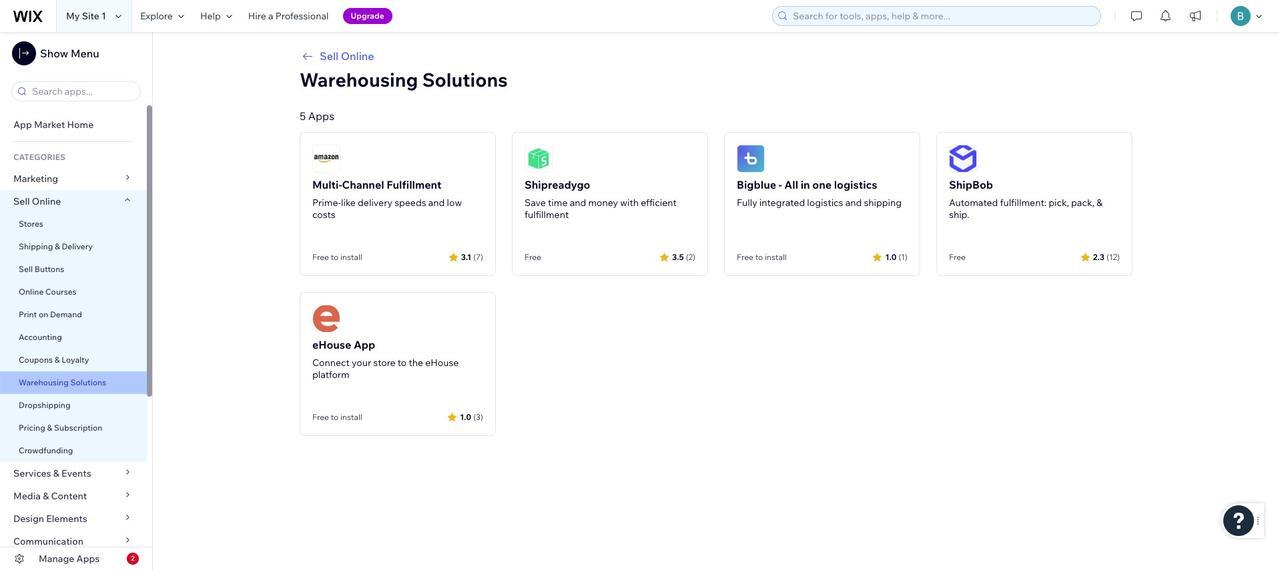 Task type: locate. For each thing, give the bounding box(es) containing it.
warehousing up "dropshipping"
[[19, 378, 69, 388]]

& right pack,
[[1097, 197, 1103, 209]]

to for in
[[755, 252, 763, 262]]

sidebar element
[[0, 32, 153, 571]]

help
[[200, 10, 221, 22]]

pricing & subscription link
[[0, 417, 147, 440]]

free down the platform
[[312, 413, 329, 423]]

install down the platform
[[340, 413, 362, 423]]

& for events
[[53, 468, 59, 480]]

sell online down marketing
[[13, 196, 61, 208]]

marketing link
[[0, 168, 147, 190]]

sell online inside sidebar element
[[13, 196, 61, 208]]

free for bigblue ‑ all in one logistics
[[737, 252, 754, 262]]

0 horizontal spatial warehousing solutions
[[19, 378, 106, 388]]

0 vertical spatial app
[[13, 119, 32, 131]]

ship.
[[949, 209, 970, 221]]

& right the pricing
[[47, 423, 52, 433]]

1 vertical spatial warehousing solutions
[[19, 378, 106, 388]]

app
[[13, 119, 32, 131], [354, 338, 375, 352]]

free to install down costs
[[312, 252, 362, 262]]

& right media
[[43, 491, 49, 503]]

2 vertical spatial online
[[19, 287, 44, 297]]

money
[[588, 197, 618, 209]]

events
[[61, 468, 91, 480]]

ehouse right the
[[425, 357, 459, 369]]

install for in
[[765, 252, 787, 262]]

to for prime-
[[331, 252, 339, 262]]

1 horizontal spatial 1.0
[[885, 252, 897, 262]]

1 horizontal spatial sell online link
[[300, 48, 1133, 64]]

manage apps
[[39, 553, 100, 565]]

free for ehouse app
[[312, 413, 329, 423]]

in
[[801, 178, 810, 192]]

1 and from the left
[[428, 197, 445, 209]]

solutions
[[422, 68, 508, 91], [70, 378, 106, 388]]

sell up stores at top
[[13, 196, 30, 208]]

to down the platform
[[331, 413, 339, 423]]

sell down professional
[[320, 49, 339, 63]]

and left shipping
[[846, 197, 862, 209]]

0 horizontal spatial solutions
[[70, 378, 106, 388]]

install down integrated
[[765, 252, 787, 262]]

and right time
[[570, 197, 586, 209]]

1 horizontal spatial app
[[354, 338, 375, 352]]

app left "market"
[[13, 119, 32, 131]]

Search for tools, apps, help & more... field
[[789, 7, 1097, 25]]

online down upgrade button
[[341, 49, 374, 63]]

logistics up shipping
[[834, 178, 878, 192]]

warehousing solutions link
[[0, 372, 147, 395]]

& left loyalty
[[55, 355, 60, 365]]

bigblue ‑ all in one logistics fully integrated logistics and shipping
[[737, 178, 902, 209]]

0 vertical spatial warehousing
[[300, 68, 418, 91]]

install for prime-
[[340, 252, 362, 262]]

1 horizontal spatial warehousing
[[300, 68, 418, 91]]

free to install
[[312, 252, 362, 262], [737, 252, 787, 262], [312, 413, 362, 423]]

print on demand
[[19, 310, 82, 320]]

warehousing up the 5 apps
[[300, 68, 418, 91]]

costs
[[312, 209, 336, 221]]

to left the
[[398, 357, 407, 369]]

2 horizontal spatial and
[[846, 197, 862, 209]]

0 vertical spatial ehouse
[[312, 338, 351, 352]]

home
[[67, 119, 94, 131]]

multi-
[[312, 178, 342, 192]]

0 horizontal spatial sell online
[[13, 196, 61, 208]]

1 horizontal spatial apps
[[308, 109, 334, 123]]

sell online link
[[300, 48, 1133, 64], [0, 190, 147, 213]]

multi-channel fulfillment logo image
[[312, 145, 340, 173]]

and left low
[[428, 197, 445, 209]]

apps for manage apps
[[76, 553, 100, 565]]

online
[[341, 49, 374, 63], [32, 196, 61, 208], [19, 287, 44, 297]]

1 vertical spatial apps
[[76, 553, 100, 565]]

0 horizontal spatial and
[[428, 197, 445, 209]]

0 vertical spatial apps
[[308, 109, 334, 123]]

upgrade
[[351, 11, 384, 21]]

speeds
[[395, 197, 426, 209]]

communication link
[[0, 531, 147, 553]]

1 horizontal spatial warehousing solutions
[[300, 68, 508, 91]]

apps right 5
[[308, 109, 334, 123]]

subscription
[[54, 423, 102, 433]]

to down costs
[[331, 252, 339, 262]]

online up print
[[19, 287, 44, 297]]

0 vertical spatial sell online link
[[300, 48, 1133, 64]]

5
[[300, 109, 306, 123]]

logistics down one
[[807, 197, 843, 209]]

apps right manage
[[76, 553, 100, 565]]

coupons
[[19, 355, 53, 365]]

app market home
[[13, 119, 94, 131]]

ehouse up 'connect'
[[312, 338, 351, 352]]

1 horizontal spatial solutions
[[422, 68, 508, 91]]

(3)
[[473, 412, 483, 422]]

help button
[[192, 0, 240, 32]]

services & events link
[[0, 463, 147, 485]]

free
[[312, 252, 329, 262], [525, 252, 541, 262], [737, 252, 754, 262], [949, 252, 966, 262], [312, 413, 329, 423]]

online down marketing
[[32, 196, 61, 208]]

shipreadygo logo image
[[525, 145, 553, 173]]

warehousing inside sidebar element
[[19, 378, 69, 388]]

warehousing solutions inside sidebar element
[[19, 378, 106, 388]]

0 horizontal spatial ehouse
[[312, 338, 351, 352]]

stores
[[19, 219, 43, 229]]

shipping
[[864, 197, 902, 209]]

3 and from the left
[[846, 197, 862, 209]]

1 vertical spatial ehouse
[[425, 357, 459, 369]]

connect
[[312, 357, 350, 369]]

0 vertical spatial 1.0
[[885, 252, 897, 262]]

& for delivery
[[55, 242, 60, 252]]

1 horizontal spatial sell online
[[320, 49, 374, 63]]

1 horizontal spatial and
[[570, 197, 586, 209]]

1.0 (3)
[[460, 412, 483, 422]]

1 vertical spatial sell online
[[13, 196, 61, 208]]

& left delivery
[[55, 242, 60, 252]]

1 vertical spatial app
[[354, 338, 375, 352]]

0 horizontal spatial 1.0
[[460, 412, 471, 422]]

show menu
[[40, 47, 99, 60]]

free to install down fully
[[737, 252, 787, 262]]

fully
[[737, 197, 757, 209]]

&
[[1097, 197, 1103, 209], [55, 242, 60, 252], [55, 355, 60, 365], [47, 423, 52, 433], [53, 468, 59, 480], [43, 491, 49, 503]]

to down fully
[[755, 252, 763, 262]]

1.0 left '(1)'
[[885, 252, 897, 262]]

pricing & subscription
[[19, 423, 102, 433]]

warehousing
[[300, 68, 418, 91], [19, 378, 69, 388]]

1 vertical spatial sell
[[13, 196, 30, 208]]

loyalty
[[62, 355, 89, 365]]

to inside ehouse app connect your store to the ehouse platform
[[398, 357, 407, 369]]

hire a professional link
[[240, 0, 337, 32]]

apps inside sidebar element
[[76, 553, 100, 565]]

install for your
[[340, 413, 362, 423]]

1.0
[[885, 252, 897, 262], [460, 412, 471, 422]]

communication
[[13, 536, 86, 548]]

1 vertical spatial solutions
[[70, 378, 106, 388]]

1 horizontal spatial ehouse
[[425, 357, 459, 369]]

fulfillment:
[[1000, 197, 1047, 209]]

sell online down upgrade button
[[320, 49, 374, 63]]

1 vertical spatial warehousing
[[19, 378, 69, 388]]

0 horizontal spatial warehousing
[[19, 378, 69, 388]]

sell left buttons
[[19, 264, 33, 274]]

one
[[813, 178, 832, 192]]

1.0 left (3) in the bottom of the page
[[460, 412, 471, 422]]

elements
[[46, 513, 87, 525]]

pick,
[[1049, 197, 1069, 209]]

free down costs
[[312, 252, 329, 262]]

content
[[51, 491, 87, 503]]

3.1 (7)
[[461, 252, 483, 262]]

hire a professional
[[248, 10, 329, 22]]

pack,
[[1071, 197, 1095, 209]]

shipbob automated fulfillment: pick, pack, & ship.
[[949, 178, 1103, 221]]

Search apps... field
[[28, 82, 136, 101]]

bigblue ‑ all in one logistics logo image
[[737, 145, 765, 173]]

show menu button
[[12, 41, 99, 65]]

free down ship.
[[949, 252, 966, 262]]

0 horizontal spatial app
[[13, 119, 32, 131]]

sell
[[320, 49, 339, 63], [13, 196, 30, 208], [19, 264, 33, 274]]

& inside 'link'
[[55, 242, 60, 252]]

multi-channel fulfillment prime-like delivery speeds and low costs
[[312, 178, 462, 221]]

low
[[447, 197, 462, 209]]

free to install down the platform
[[312, 413, 362, 423]]

bigblue
[[737, 178, 776, 192]]

and inside shipreadygo save time and money with efficient fulfillment
[[570, 197, 586, 209]]

and
[[428, 197, 445, 209], [570, 197, 586, 209], [846, 197, 862, 209]]

sell buttons
[[19, 264, 64, 274]]

app up your
[[354, 338, 375, 352]]

0 horizontal spatial sell online link
[[0, 190, 147, 213]]

marketing
[[13, 173, 58, 185]]

0 horizontal spatial apps
[[76, 553, 100, 565]]

a
[[268, 10, 273, 22]]

store
[[373, 357, 396, 369]]

prime-
[[312, 197, 341, 209]]

(2)
[[686, 252, 696, 262]]

like
[[341, 197, 356, 209]]

2 and from the left
[[570, 197, 586, 209]]

solutions inside sidebar element
[[70, 378, 106, 388]]

1 vertical spatial 1.0
[[460, 412, 471, 422]]

all
[[785, 178, 798, 192]]

& left events at the left bottom
[[53, 468, 59, 480]]

your
[[352, 357, 371, 369]]

explore
[[140, 10, 173, 22]]

free down fully
[[737, 252, 754, 262]]

app inside ehouse app connect your store to the ehouse platform
[[354, 338, 375, 352]]

install down like
[[340, 252, 362, 262]]

1 vertical spatial sell online link
[[0, 190, 147, 213]]



Task type: describe. For each thing, give the bounding box(es) containing it.
market
[[34, 119, 65, 131]]

2 vertical spatial sell
[[19, 264, 33, 274]]

0 vertical spatial sell online
[[320, 49, 374, 63]]

online courses
[[19, 287, 76, 297]]

coupons & loyalty link
[[0, 349, 147, 372]]

print on demand link
[[0, 304, 147, 326]]

my site 1
[[66, 10, 106, 22]]

courses
[[45, 287, 76, 297]]

to for your
[[331, 413, 339, 423]]

delivery
[[358, 197, 393, 209]]

save
[[525, 197, 546, 209]]

3.5 (2)
[[672, 252, 696, 262]]

efficient
[[641, 197, 677, 209]]

the
[[409, 357, 423, 369]]

demand
[[50, 310, 82, 320]]

automated
[[949, 197, 998, 209]]

free for multi-channel fulfillment
[[312, 252, 329, 262]]

app market home link
[[0, 113, 147, 136]]

dropshipping
[[19, 401, 70, 411]]

platform
[[312, 369, 350, 381]]

media
[[13, 491, 41, 503]]

0 vertical spatial logistics
[[834, 178, 878, 192]]

upgrade button
[[343, 8, 392, 24]]

my
[[66, 10, 80, 22]]

on
[[39, 310, 48, 320]]

2.3 (12)
[[1093, 252, 1120, 262]]

(1)
[[899, 252, 908, 262]]

buttons
[[35, 264, 64, 274]]

3.1
[[461, 252, 471, 262]]

& for content
[[43, 491, 49, 503]]

1.0 (1)
[[885, 252, 908, 262]]

shipbob
[[949, 178, 993, 192]]

shipping
[[19, 242, 53, 252]]

0 vertical spatial sell
[[320, 49, 339, 63]]

categories
[[13, 152, 65, 162]]

apps for 5 apps
[[308, 109, 334, 123]]

1
[[101, 10, 106, 22]]

shipbob logo image
[[949, 145, 977, 173]]

and inside multi-channel fulfillment prime-like delivery speeds and low costs
[[428, 197, 445, 209]]

professional
[[275, 10, 329, 22]]

2
[[131, 555, 135, 563]]

dropshipping link
[[0, 395, 147, 417]]

2.3
[[1093, 252, 1105, 262]]

menu
[[71, 47, 99, 60]]

accounting
[[19, 332, 62, 342]]

media & content
[[13, 491, 87, 503]]

pricing
[[19, 423, 45, 433]]

with
[[620, 197, 639, 209]]

coupons & loyalty
[[19, 355, 89, 365]]

free to install for prime-
[[312, 252, 362, 262]]

1.0 for to
[[460, 412, 471, 422]]

stores link
[[0, 213, 147, 236]]

0 vertical spatial warehousing solutions
[[300, 68, 508, 91]]

shipping & delivery
[[19, 242, 93, 252]]

channel
[[342, 178, 384, 192]]

site
[[82, 10, 99, 22]]

1 vertical spatial logistics
[[807, 197, 843, 209]]

1.0 for logistics
[[885, 252, 897, 262]]

1 vertical spatial online
[[32, 196, 61, 208]]

fulfillment
[[387, 178, 442, 192]]

free to install for in
[[737, 252, 787, 262]]

shipping & delivery link
[[0, 236, 147, 258]]

0 vertical spatial solutions
[[422, 68, 508, 91]]

media & content link
[[0, 485, 147, 508]]

services
[[13, 468, 51, 480]]

ehouse app logo image
[[312, 305, 340, 333]]

shipreadygo save time and money with efficient fulfillment
[[525, 178, 677, 221]]

and inside bigblue ‑ all in one logistics fully integrated logistics and shipping
[[846, 197, 862, 209]]

fulfillment
[[525, 209, 569, 221]]

& for subscription
[[47, 423, 52, 433]]

free to install for your
[[312, 413, 362, 423]]

manage
[[39, 553, 74, 565]]

hire
[[248, 10, 266, 22]]

free down fulfillment
[[525, 252, 541, 262]]

5 apps
[[300, 109, 334, 123]]

3.5
[[672, 252, 684, 262]]

shipreadygo
[[525, 178, 590, 192]]

accounting link
[[0, 326, 147, 349]]

delivery
[[62, 242, 93, 252]]

‑
[[779, 178, 782, 192]]

time
[[548, 197, 568, 209]]

& inside shipbob automated fulfillment: pick, pack, & ship.
[[1097, 197, 1103, 209]]

& for loyalty
[[55, 355, 60, 365]]

0 vertical spatial online
[[341, 49, 374, 63]]

crowdfunding
[[19, 446, 73, 456]]

design
[[13, 513, 44, 525]]

app inside sidebar element
[[13, 119, 32, 131]]

design elements
[[13, 513, 87, 525]]



Task type: vqa. For each thing, say whether or not it's contained in the screenshot.
topmost "Task"
no



